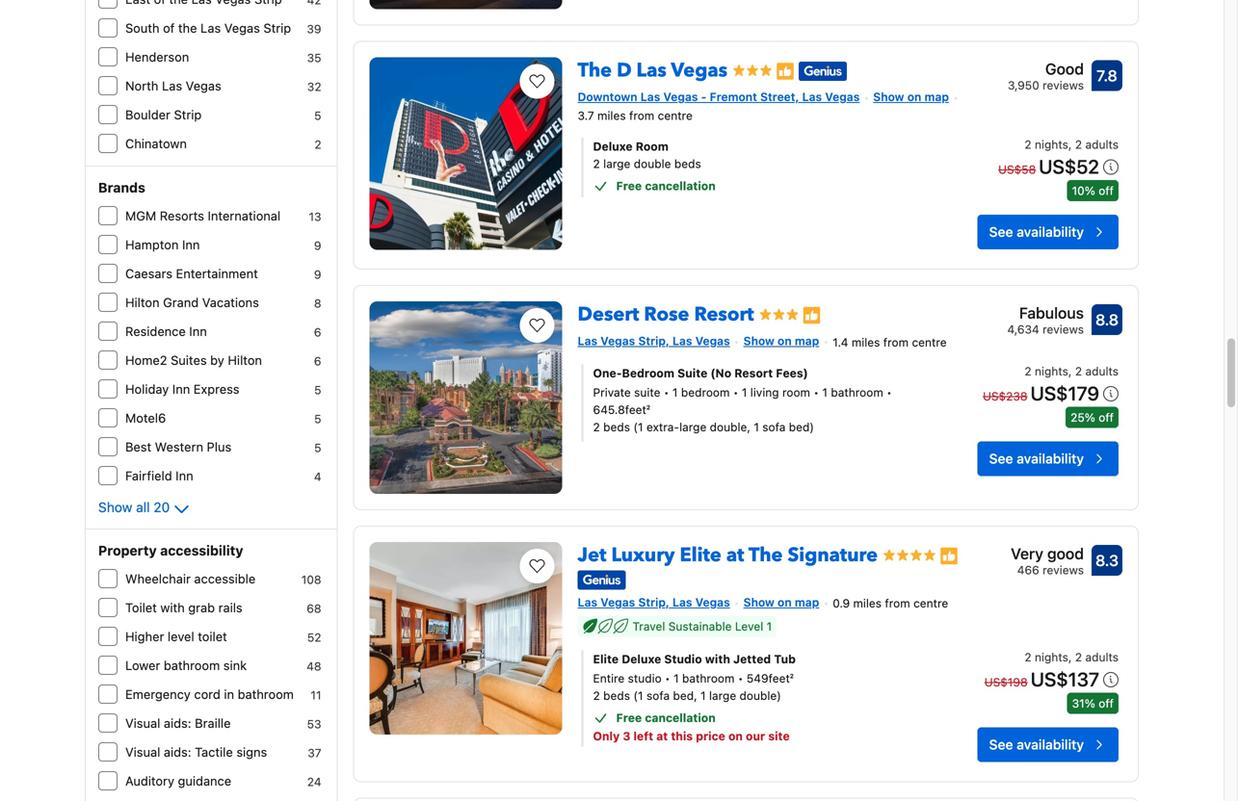 Task type: locate. For each thing, give the bounding box(es) containing it.
4 5 from the top
[[314, 441, 321, 455]]

fabulous
[[1020, 304, 1084, 322]]

1 vertical spatial this property is part of our preferred partner programme. it is committed to providing commendable service and good value. it will pay us a higher commission if you make a booking. image
[[940, 547, 959, 566]]

genius discounts available at this property. image
[[799, 62, 847, 81], [799, 62, 847, 81], [578, 571, 626, 590], [578, 571, 626, 590]]

the left signature
[[749, 543, 783, 569]]

signs
[[236, 745, 267, 760]]

mgm resorts international
[[125, 209, 281, 223]]

reviews
[[1043, 79, 1084, 92], [1043, 323, 1084, 336], [1043, 564, 1084, 577]]

signature
[[788, 543, 878, 569]]

2 5 from the top
[[314, 384, 321, 397]]

466
[[1017, 564, 1040, 577]]

1 vertical spatial deluxe
[[622, 653, 661, 667]]

3 adults from the top
[[1086, 651, 1119, 665]]

aids: down visual aids: braille
[[164, 745, 191, 760]]

1 vertical spatial availability
[[1017, 451, 1084, 467]]

, up "us$179"
[[1069, 365, 1072, 378]]

2 (1 from the top
[[634, 690, 643, 703]]

all
[[136, 500, 150, 516]]

adults for vegas
[[1086, 138, 1119, 151]]

large inside entire studio • 1 bathroom • 549feet² 2 beds (1 sofa bed, 1 large double)
[[709, 690, 736, 703]]

1 vertical spatial ,
[[1069, 365, 1072, 378]]

2 vertical spatial from
[[885, 597, 910, 611]]

0 vertical spatial see availability link
[[978, 215, 1119, 250]]

miles for desert rose resort
[[852, 336, 880, 349]]

0 vertical spatial free
[[616, 179, 642, 193]]

1 vertical spatial the
[[749, 543, 783, 569]]

1 nights from the top
[[1035, 138, 1069, 151]]

9 for hampton inn
[[314, 239, 321, 253]]

brands
[[98, 180, 145, 196]]

chinatown
[[125, 136, 187, 151]]

nights up us$52
[[1035, 138, 1069, 151]]

1 vertical spatial las vegas strip, las vegas
[[578, 596, 730, 609]]

this property is part of our preferred partner programme. it is committed to providing commendable service and good value. it will pay us a higher commission if you make a booking. image
[[802, 306, 822, 325], [940, 547, 959, 566]]

double
[[634, 157, 671, 171]]

wheelchair accessible
[[125, 572, 256, 586]]

availability
[[1017, 224, 1084, 240], [1017, 451, 1084, 467], [1017, 737, 1084, 753]]

2 vertical spatial adults
[[1086, 651, 1119, 665]]

3 see availability from the top
[[989, 737, 1084, 753]]

cancellation for elite
[[645, 712, 716, 725]]

3 availability from the top
[[1017, 737, 1084, 753]]

at right left
[[656, 730, 668, 744]]

3 reviews from the top
[[1043, 564, 1084, 577]]

2 nights , 2 adults up "us$179"
[[1025, 365, 1119, 378]]

(no
[[711, 367, 732, 380]]

nights for vegas
[[1035, 138, 1069, 151]]

2 vertical spatial map
[[795, 596, 819, 609]]

2 nights , 2 adults up us$52
[[1025, 138, 1119, 151]]

deluxe room link
[[593, 138, 919, 155]]

deluxe up studio
[[622, 653, 661, 667]]

1 vertical spatial 9
[[314, 268, 321, 281]]

-
[[701, 90, 707, 104]]

resort inside one-bedroom suite (no resort fees) private suite • 1 bedroom • 1 living room • 1 bathroom • 645.8feet² 2 beds (1 extra-large double, 1 sofa bed)
[[735, 367, 773, 380]]

beds
[[674, 157, 701, 171], [603, 420, 630, 434], [603, 690, 630, 703]]

2 free cancellation from the top
[[616, 712, 716, 725]]

3
[[623, 730, 631, 744]]

at for this
[[656, 730, 668, 744]]

reviews for desert rose resort
[[1043, 323, 1084, 336]]

3 2 nights , 2 adults from the top
[[1025, 651, 1119, 665]]

vegas up -
[[671, 57, 728, 84]]

1 vertical spatial see availability
[[989, 451, 1084, 467]]

visual down emergency
[[125, 717, 160, 731]]

western
[[155, 440, 203, 454]]

(1
[[634, 420, 643, 434], [634, 690, 643, 703]]

, for at
[[1069, 651, 1072, 665]]

0 vertical spatial reviews
[[1043, 79, 1084, 92]]

1 9 from the top
[[314, 239, 321, 253]]

reviews inside good 3,950 reviews
[[1043, 79, 1084, 92]]

adults
[[1086, 138, 1119, 151], [1086, 365, 1119, 378], [1086, 651, 1119, 665]]

strip down north las vegas at left
[[174, 107, 202, 122]]

visual
[[125, 717, 160, 731], [125, 745, 160, 760]]

0 vertical spatial nights
[[1035, 138, 1069, 151]]

free cancellation up "this"
[[616, 712, 716, 725]]

2 nights , 2 adults
[[1025, 138, 1119, 151], [1025, 365, 1119, 378], [1025, 651, 1119, 665]]

this property is part of our preferred partner programme. it is committed to providing commendable service and good value. it will pay us a higher commission if you make a booking. image for desert rose resort
[[802, 306, 822, 325]]

hilton down caesars
[[125, 295, 160, 310]]

availability down 31%
[[1017, 737, 1084, 753]]

see availability down 10%
[[989, 224, 1084, 240]]

strip, up travel
[[638, 596, 670, 609]]

sofa down studio
[[647, 690, 670, 703]]

holiday inn express
[[125, 382, 239, 397]]

0 vertical spatial sofa
[[763, 420, 786, 434]]

with left grab
[[160, 601, 185, 615]]

vegas down desert
[[601, 334, 635, 348]]

vegas left -
[[664, 90, 698, 104]]

, up us$52
[[1069, 138, 1072, 151]]

1 reviews from the top
[[1043, 79, 1084, 92]]

best western plus
[[125, 440, 232, 454]]

sofa
[[763, 420, 786, 434], [647, 690, 670, 703]]

off right 31%
[[1099, 697, 1114, 711]]

reviews inside very good 466 reviews
[[1043, 564, 1084, 577]]

1 vertical spatial show on map
[[744, 334, 819, 348]]

2 vertical spatial see availability link
[[978, 728, 1119, 763]]

bathroom
[[831, 386, 884, 399], [164, 659, 220, 673], [682, 672, 735, 686], [238, 688, 294, 702]]

on for the d las vegas
[[908, 90, 922, 104]]

1 vertical spatial large
[[680, 420, 707, 434]]

0 horizontal spatial the
[[578, 57, 612, 84]]

1 vertical spatial cancellation
[[645, 712, 716, 725]]

2 vertical spatial ,
[[1069, 651, 1072, 665]]

accessibility
[[160, 543, 243, 559]]

0 vertical spatial deluxe
[[593, 140, 633, 153]]

cancellation
[[645, 179, 716, 193], [645, 712, 716, 725]]

map left 3,950
[[925, 90, 949, 104]]

1 vertical spatial off
[[1099, 411, 1114, 424]]

luxury
[[611, 543, 675, 569]]

0 horizontal spatial sofa
[[647, 690, 670, 703]]

off for at
[[1099, 697, 1114, 711]]

2 las vegas strip, las vegas from the top
[[578, 596, 730, 609]]

miles down downtown
[[598, 109, 626, 122]]

very good 466 reviews
[[1011, 545, 1084, 577]]

1 vertical spatial free cancellation
[[616, 712, 716, 725]]

1 free from the top
[[616, 179, 642, 193]]

las vegas strip, las vegas down desert rose resort
[[578, 334, 730, 348]]

see down us$238
[[989, 451, 1013, 467]]

9
[[314, 239, 321, 253], [314, 268, 321, 281]]

deluxe down 3.7 miles from centre
[[593, 140, 633, 153]]

in
[[224, 688, 234, 702]]

off right 10%
[[1099, 184, 1114, 198]]

2 vertical spatial nights
[[1035, 651, 1069, 665]]

2 inside one-bedroom suite (no resort fees) private suite • 1 bedroom • 1 living room • 1 bathroom • 645.8feet² 2 beds (1 extra-large double, 1 sofa bed)
[[593, 420, 600, 434]]

street,
[[760, 90, 799, 104]]

free cancellation for elite
[[616, 712, 716, 725]]

las right d at the top
[[637, 57, 667, 84]]

1 vertical spatial see
[[989, 451, 1013, 467]]

deluxe
[[593, 140, 633, 153], [622, 653, 661, 667]]

this property is part of our preferred partner programme. it is committed to providing commendable service and good value. it will pay us a higher commission if you make a booking. image for desert rose resort
[[802, 306, 822, 325]]

2 6 from the top
[[314, 355, 321, 368]]

2 cancellation from the top
[[645, 712, 716, 725]]

one-bedroom suite (no resort fees) link
[[593, 365, 919, 382]]

2 vertical spatial show on map
[[744, 596, 819, 609]]

centre for jet luxury elite at the signature
[[914, 597, 949, 611]]

2 free from the top
[[616, 712, 642, 725]]

1 vertical spatial 2 nights , 2 adults
[[1025, 365, 1119, 378]]

bathroom right in
[[238, 688, 294, 702]]

entire
[[593, 672, 625, 686]]

1 down the suite on the right top
[[673, 386, 678, 399]]

1 vertical spatial 6
[[314, 355, 321, 368]]

3 nights from the top
[[1035, 651, 1069, 665]]

las up boulder strip
[[162, 79, 182, 93]]

1 vertical spatial strip
[[174, 107, 202, 122]]

1 strip, from the top
[[638, 334, 670, 348]]

1 aids: from the top
[[164, 717, 191, 731]]

reviews inside fabulous 4,634 reviews
[[1043, 323, 1084, 336]]

map for jet luxury elite at the signature
[[795, 596, 819, 609]]

1 horizontal spatial at
[[727, 543, 744, 569]]

1 5 from the top
[[314, 109, 321, 122]]

toilet with grab rails
[[125, 601, 243, 615]]

0 horizontal spatial large
[[603, 157, 631, 171]]

1 vertical spatial with
[[705, 653, 730, 667]]

2 visual from the top
[[125, 745, 160, 760]]

1 horizontal spatial elite
[[680, 543, 722, 569]]

bed,
[[673, 690, 697, 703]]

see availability link down 10%
[[978, 215, 1119, 250]]

1 availability from the top
[[1017, 224, 1084, 240]]

13
[[309, 210, 321, 224]]

2 vertical spatial see availability
[[989, 737, 1084, 753]]

availability for at
[[1017, 737, 1084, 753]]

vegas up boulder strip
[[186, 79, 221, 93]]

1 cancellation from the top
[[645, 179, 716, 193]]

0 vertical spatial aids:
[[164, 717, 191, 731]]

1 horizontal spatial this property is part of our preferred partner programme. it is committed to providing commendable service and good value. it will pay us a higher commission if you make a booking. image
[[940, 547, 959, 566]]

(1 inside one-bedroom suite (no resort fees) private suite • 1 bedroom • 1 living room • 1 bathroom • 645.8feet² 2 beds (1 extra-large double, 1 sofa bed)
[[634, 420, 643, 434]]

property
[[98, 543, 157, 559]]

1 vertical spatial adults
[[1086, 365, 1119, 378]]

reviews for the d las vegas
[[1043, 79, 1084, 92]]

1 (1 from the top
[[634, 420, 643, 434]]

1 2 nights , 2 adults from the top
[[1025, 138, 1119, 151]]

1 vertical spatial (1
[[634, 690, 643, 703]]

with left jetted
[[705, 653, 730, 667]]

2 aids: from the top
[[164, 745, 191, 760]]

home2
[[125, 353, 167, 368]]

map for desert rose resort
[[795, 334, 819, 348]]

1 vertical spatial elite
[[593, 653, 619, 667]]

the d las vegas image
[[370, 57, 562, 250]]

0 vertical spatial see
[[989, 224, 1013, 240]]

9 for caesars entertainment
[[314, 268, 321, 281]]

the up downtown
[[578, 57, 612, 84]]

2 off from the top
[[1099, 411, 1114, 424]]

2 vertical spatial 2 nights , 2 adults
[[1025, 651, 1119, 665]]

2 vertical spatial availability
[[1017, 737, 1084, 753]]

1 vertical spatial reviews
[[1043, 323, 1084, 336]]

0 vertical spatial (1
[[634, 420, 643, 434]]

1 , from the top
[[1069, 138, 1072, 151]]

toilet
[[198, 630, 227, 644]]

large inside one-bedroom suite (no resort fees) private suite • 1 bedroom • 1 living room • 1 bathroom • 645.8feet² 2 beds (1 extra-large double, 1 sofa bed)
[[680, 420, 707, 434]]

0 vertical spatial 6
[[314, 326, 321, 339]]

bedroom
[[622, 367, 675, 380]]

1 vertical spatial beds
[[603, 420, 630, 434]]

0 vertical spatial 2 nights , 2 adults
[[1025, 138, 1119, 151]]

1 see availability from the top
[[989, 224, 1084, 240]]

1 vertical spatial nights
[[1035, 365, 1069, 378]]

1 vertical spatial from
[[884, 336, 909, 349]]

adults for at
[[1086, 651, 1119, 665]]

2 vertical spatial see
[[989, 737, 1013, 753]]

show on map for desert rose resort
[[744, 334, 819, 348]]

large down the bedroom
[[680, 420, 707, 434]]

1 visual from the top
[[125, 717, 160, 731]]

strip, down desert rose resort
[[638, 334, 670, 348]]

large down deluxe room
[[603, 157, 631, 171]]

2 down entire
[[593, 690, 600, 703]]

3 off from the top
[[1099, 697, 1114, 711]]

3 see availability link from the top
[[978, 728, 1119, 763]]

from right 1.4
[[884, 336, 909, 349]]

inn up home2 suites by hilton
[[189, 324, 207, 339]]

1 vertical spatial sofa
[[647, 690, 670, 703]]

this property is part of our preferred partner programme. it is committed to providing commendable service and good value. it will pay us a higher commission if you make a booking. image
[[776, 62, 795, 81], [776, 62, 795, 81], [802, 306, 822, 325], [940, 547, 959, 566]]

aids: for braille
[[164, 717, 191, 731]]

0 vertical spatial map
[[925, 90, 949, 104]]

1 horizontal spatial large
[[680, 420, 707, 434]]

2 vertical spatial centre
[[914, 597, 949, 611]]

0 horizontal spatial at
[[656, 730, 668, 744]]

1 vertical spatial resort
[[735, 367, 773, 380]]

visual up auditory
[[125, 745, 160, 760]]

1 adults from the top
[[1086, 138, 1119, 151]]

very good element
[[1011, 543, 1084, 566]]

elite up entire
[[593, 653, 619, 667]]

from for the d las vegas
[[629, 109, 655, 122]]

tactile
[[195, 745, 233, 760]]

free cancellation down double
[[616, 179, 716, 193]]

0 vertical spatial strip
[[264, 21, 291, 35]]

desert rose resort link
[[578, 294, 754, 328]]

0 vertical spatial off
[[1099, 184, 1114, 198]]

jet luxury elite at the signature image
[[370, 543, 562, 735]]

centre for desert rose resort
[[912, 336, 947, 349]]

35
[[307, 51, 321, 65]]

free for d
[[616, 179, 642, 193]]

0 vertical spatial visual
[[125, 717, 160, 731]]

higher
[[125, 630, 164, 644]]

hilton right by
[[228, 353, 262, 368]]

las down the 'jet'
[[578, 596, 598, 609]]

see availability link down 31%
[[978, 728, 1119, 763]]

cord
[[194, 688, 221, 702]]

1 las vegas strip, las vegas from the top
[[578, 334, 730, 348]]

0.9
[[833, 597, 850, 611]]

centre right 0.9
[[914, 597, 949, 611]]

1 vertical spatial visual
[[125, 745, 160, 760]]

0 vertical spatial see availability
[[989, 224, 1084, 240]]

see availability for vegas
[[989, 224, 1084, 240]]

2 vertical spatial reviews
[[1043, 564, 1084, 577]]

0 vertical spatial centre
[[658, 109, 693, 122]]

0 horizontal spatial elite
[[593, 653, 619, 667]]

las
[[201, 21, 221, 35], [637, 57, 667, 84], [162, 79, 182, 93], [641, 90, 660, 104], [802, 90, 822, 104], [578, 334, 598, 348], [673, 334, 692, 348], [578, 596, 598, 609], [673, 596, 692, 609]]

inn down suites
[[172, 382, 190, 397]]

5 for western
[[314, 441, 321, 455]]

1 left living
[[742, 386, 747, 399]]

1 horizontal spatial sofa
[[763, 420, 786, 434]]

1 vertical spatial aids:
[[164, 745, 191, 760]]

this property is part of our preferred partner programme. it is committed to providing commendable service and good value. it will pay us a higher commission if you make a booking. image up 0.9 miles from centre
[[940, 547, 959, 566]]

adults up "us$179"
[[1086, 365, 1119, 378]]

0 vertical spatial adults
[[1086, 138, 1119, 151]]

(1 inside entire studio • 1 bathroom • 549feet² 2 beds (1 sofa bed, 1 large double)
[[634, 690, 643, 703]]

this property is part of our preferred partner programme. it is committed to providing commendable service and good value. it will pay us a higher commission if you make a booking. image up fees) on the top of the page
[[802, 306, 822, 325]]

2 strip, from the top
[[638, 596, 670, 609]]

0 vertical spatial cancellation
[[645, 179, 716, 193]]

level
[[735, 620, 764, 634]]

nights up "us$179"
[[1035, 365, 1069, 378]]

2 adults from the top
[[1086, 365, 1119, 378]]

0 horizontal spatial this property is part of our preferred partner programme. it is committed to providing commendable service and good value. it will pay us a higher commission if you make a booking. image
[[802, 306, 822, 325]]

0 vertical spatial miles
[[598, 109, 626, 122]]

2 vertical spatial off
[[1099, 697, 1114, 711]]

3 , from the top
[[1069, 651, 1072, 665]]

0 vertical spatial strip,
[[638, 334, 670, 348]]

sofa inside one-bedroom suite (no resort fees) private suite • 1 bedroom • 1 living room • 1 bathroom • 645.8feet² 2 beds (1 extra-large double, 1 sofa bed)
[[763, 420, 786, 434]]

see availability down 25% at the right bottom of the page
[[989, 451, 1084, 467]]

1 see availability link from the top
[[978, 215, 1119, 250]]

4
[[314, 470, 321, 484]]

vegas up travel sustainable level 1
[[696, 596, 730, 609]]

inn for residence
[[189, 324, 207, 339]]

strip left the "39"
[[264, 21, 291, 35]]

large right bed,
[[709, 690, 736, 703]]

2 nights , 2 adults up us$137 on the right bottom of the page
[[1025, 651, 1119, 665]]

, up us$137 on the right bottom of the page
[[1069, 651, 1072, 665]]

this property is part of our preferred partner programme. it is committed to providing commendable service and good value. it will pay us a higher commission if you make a booking. image for the d las vegas
[[776, 62, 795, 81]]

aids: for tactile
[[164, 745, 191, 760]]

2 up us$238
[[1025, 365, 1032, 378]]

off for vegas
[[1099, 184, 1114, 198]]

2 9 from the top
[[314, 268, 321, 281]]

vegas up (no
[[696, 334, 730, 348]]

from for desert rose resort
[[884, 336, 909, 349]]

centre right 1.4
[[912, 336, 947, 349]]

d
[[617, 57, 632, 84]]

on
[[908, 90, 922, 104], [778, 334, 792, 348], [778, 596, 792, 609], [729, 730, 743, 744]]

see availability down 31%
[[989, 737, 1084, 753]]

0 horizontal spatial with
[[160, 601, 185, 615]]

hilton
[[125, 295, 160, 310], [228, 353, 262, 368]]

bathroom down level
[[164, 659, 220, 673]]

2 inside entire studio • 1 bathroom • 549feet² 2 beds (1 sofa bed, 1 large double)
[[593, 690, 600, 703]]

fabulous element
[[1008, 302, 1084, 325]]

1 vertical spatial free
[[616, 712, 642, 725]]

inn up caesars entertainment
[[182, 238, 200, 252]]

bathroom down 1.4
[[831, 386, 884, 399]]

south
[[125, 21, 160, 35]]

1 vertical spatial hilton
[[228, 353, 262, 368]]

extra-
[[647, 420, 680, 434]]

level
[[168, 630, 194, 644]]

on for desert rose resort
[[778, 334, 792, 348]]

scored 7.8 element
[[1092, 60, 1123, 91]]

show on map for the d las vegas
[[873, 90, 949, 104]]

cancellation down double
[[645, 179, 716, 193]]

desert rose resort image
[[370, 302, 562, 494]]

see availability link down 25% at the right bottom of the page
[[978, 442, 1119, 476]]

aids: up visual aids: tactile signs
[[164, 717, 191, 731]]

2 vertical spatial large
[[709, 690, 736, 703]]

beds down 645.8feet²
[[603, 420, 630, 434]]

centre up 'room'
[[658, 109, 693, 122]]

1 6 from the top
[[314, 326, 321, 339]]

miles right 0.9
[[853, 597, 882, 611]]

map
[[925, 90, 949, 104], [795, 334, 819, 348], [795, 596, 819, 609]]

1 off from the top
[[1099, 184, 1114, 198]]

scored 8.8 element
[[1092, 305, 1123, 335]]

centre for the d las vegas
[[658, 109, 693, 122]]

resort right rose
[[694, 302, 754, 328]]

adults up us$137 on the right bottom of the page
[[1086, 651, 1119, 665]]

• right room
[[814, 386, 819, 399]]

0 vertical spatial this property is part of our preferred partner programme. it is committed to providing commendable service and good value. it will pay us a higher commission if you make a booking. image
[[802, 306, 822, 325]]

this property is part of our preferred partner programme. it is committed to providing commendable service and good value. it will pay us a higher commission if you make a booking. image for jet luxury elite at the signature
[[940, 547, 959, 566]]

0 horizontal spatial hilton
[[125, 295, 160, 310]]

free up the 3
[[616, 712, 642, 725]]

nights
[[1035, 138, 1069, 151], [1035, 365, 1069, 378], [1035, 651, 1069, 665]]

8.8
[[1096, 311, 1119, 329]]

, for vegas
[[1069, 138, 1072, 151]]

the
[[578, 57, 612, 84], [749, 543, 783, 569]]

2 vertical spatial beds
[[603, 690, 630, 703]]

wheelchair
[[125, 572, 191, 586]]

7.8
[[1097, 67, 1118, 85]]

645.8feet²
[[593, 403, 651, 417]]

0 vertical spatial 9
[[314, 239, 321, 253]]

25% off
[[1071, 411, 1114, 424]]

1 see from the top
[[989, 224, 1013, 240]]

good
[[1046, 60, 1084, 78]]

3 see from the top
[[989, 737, 1013, 753]]

resort up living
[[735, 367, 773, 380]]

vegas
[[224, 21, 260, 35], [671, 57, 728, 84], [186, 79, 221, 93], [664, 90, 698, 104], [825, 90, 860, 104], [601, 334, 635, 348], [696, 334, 730, 348], [601, 596, 635, 609], [696, 596, 730, 609]]

• right studio
[[665, 672, 670, 686]]

beds down entire
[[603, 690, 630, 703]]

1 horizontal spatial with
[[705, 653, 730, 667]]

accessible
[[194, 572, 256, 586]]

1 vertical spatial strip,
[[638, 596, 670, 609]]

2 reviews from the top
[[1043, 323, 1084, 336]]

nights up us$137 on the right bottom of the page
[[1035, 651, 1069, 665]]

1 free cancellation from the top
[[616, 179, 716, 193]]

off
[[1099, 184, 1114, 198], [1099, 411, 1114, 424], [1099, 697, 1114, 711]]

show for desert rose resort
[[744, 334, 775, 348]]

0 vertical spatial ,
[[1069, 138, 1072, 151]]

1 horizontal spatial strip
[[264, 21, 291, 35]]

on for jet luxury elite at the signature
[[778, 596, 792, 609]]

las down rose
[[673, 334, 692, 348]]

miles right 1.4
[[852, 336, 880, 349]]

one-
[[593, 367, 622, 380]]

see for vegas
[[989, 224, 1013, 240]]

0 vertical spatial availability
[[1017, 224, 1084, 240]]

map left 0.9
[[795, 596, 819, 609]]

2 nights , 2 adults for at
[[1025, 651, 1119, 665]]

1 vertical spatial centre
[[912, 336, 947, 349]]

bathroom inside one-bedroom suite (no resort fees) private suite • 1 bedroom • 1 living room • 1 bathroom • 645.8feet² 2 beds (1 extra-large double, 1 sofa bed)
[[831, 386, 884, 399]]

0 vertical spatial the
[[578, 57, 612, 84]]

large
[[603, 157, 631, 171], [680, 420, 707, 434], [709, 690, 736, 703]]

see down 'us$198'
[[989, 737, 1013, 753]]

2 vertical spatial miles
[[853, 597, 882, 611]]



Task type: vqa. For each thing, say whether or not it's contained in the screenshot.
'There is one intermission during the show.'
no



Task type: describe. For each thing, give the bounding box(es) containing it.
entertainment
[[176, 266, 258, 281]]

1 horizontal spatial hilton
[[228, 353, 262, 368]]

las vegas strip, las vegas for luxury
[[578, 596, 730, 609]]

fairfield
[[125, 469, 172, 483]]

entire studio • 1 bathroom • 549feet² 2 beds (1 sofa bed, 1 large double)
[[593, 672, 794, 703]]

1 up bed,
[[674, 672, 679, 686]]

31%
[[1072, 697, 1096, 711]]

left
[[634, 730, 654, 744]]

fairfield inn
[[125, 469, 193, 483]]

hampton inn
[[125, 238, 200, 252]]

henderson
[[125, 50, 189, 64]]

1 horizontal spatial the
[[749, 543, 783, 569]]

price
[[696, 730, 726, 744]]

motel6
[[125, 411, 166, 425]]

home2 suites by hilton
[[125, 353, 262, 368]]

beds inside one-bedroom suite (no resort fees) private suite • 1 bedroom • 1 living room • 1 bathroom • 645.8feet² 2 beds (1 extra-large double, 1 sofa bed)
[[603, 420, 630, 434]]

bedroom
[[681, 386, 730, 399]]

2 nights from the top
[[1035, 365, 1069, 378]]

25%
[[1071, 411, 1096, 424]]

emergency cord in bathroom
[[125, 688, 294, 702]]

only
[[593, 730, 620, 744]]

double)
[[740, 690, 781, 703]]

108
[[301, 573, 321, 587]]

• down 1.4 miles from centre
[[887, 386, 892, 399]]

scored 8.3 element
[[1092, 545, 1123, 576]]

beds inside entire studio • 1 bathroom • 549feet² 2 beds (1 sofa bed, 1 large double)
[[603, 690, 630, 703]]

grand
[[163, 295, 199, 310]]

sink
[[223, 659, 247, 673]]

free for luxury
[[616, 712, 642, 725]]

68
[[307, 602, 321, 616]]

1 right level
[[767, 620, 772, 634]]

las inside the d las vegas link
[[637, 57, 667, 84]]

emergency
[[125, 688, 191, 702]]

2 see from the top
[[989, 451, 1013, 467]]

higher level toilet
[[125, 630, 227, 644]]

0 vertical spatial large
[[603, 157, 631, 171]]

8.3
[[1096, 552, 1119, 570]]

2 2 nights , 2 adults from the top
[[1025, 365, 1119, 378]]

map for the d las vegas
[[925, 90, 949, 104]]

mgm
[[125, 209, 156, 223]]

elite deluxe studio with jetted tub link
[[593, 651, 919, 668]]

2 down deluxe room
[[593, 157, 600, 171]]

48
[[307, 660, 321, 674]]

this
[[671, 730, 693, 744]]

only 3 left at this price on our site
[[593, 730, 790, 744]]

free cancellation for las
[[616, 179, 716, 193]]

2 up "us$179"
[[1075, 365, 1082, 378]]

visual for visual aids: tactile signs
[[125, 745, 160, 760]]

deluxe room
[[593, 140, 669, 153]]

double,
[[710, 420, 751, 434]]

2 availability from the top
[[1017, 451, 1084, 467]]

37
[[308, 747, 321, 760]]

0 vertical spatial elite
[[680, 543, 722, 569]]

lower bathroom sink
[[125, 659, 247, 673]]

5 for strip
[[314, 109, 321, 122]]

guidance
[[178, 774, 231, 789]]

3 5 from the top
[[314, 412, 321, 426]]

1 right room
[[822, 386, 828, 399]]

6 for home2 suites by hilton
[[314, 355, 321, 368]]

suite
[[678, 367, 708, 380]]

room
[[636, 140, 669, 153]]

us$137
[[1031, 668, 1100, 691]]

1 right bed,
[[701, 690, 706, 703]]

see availability for at
[[989, 737, 1084, 753]]

inn for holiday
[[172, 382, 190, 397]]

downtown
[[578, 90, 638, 104]]

desert
[[578, 302, 639, 328]]

us$238
[[983, 390, 1028, 403]]

strip, for rose
[[638, 334, 670, 348]]

3,950
[[1008, 79, 1040, 92]]

fabulous 4,634 reviews
[[1008, 304, 1084, 336]]

show on map for jet luxury elite at the signature
[[744, 596, 819, 609]]

• down one-bedroom suite (no resort fees) link
[[733, 386, 739, 399]]

vegas up travel
[[601, 596, 635, 609]]

desert rose resort
[[578, 302, 754, 328]]

2 up 'us$198'
[[1025, 651, 1032, 665]]

express
[[194, 382, 239, 397]]

inn for hampton
[[182, 238, 200, 252]]

lower
[[125, 659, 160, 673]]

2 nights , 2 adults for vegas
[[1025, 138, 1119, 151]]

availability for vegas
[[1017, 224, 1084, 240]]

0 vertical spatial beds
[[674, 157, 701, 171]]

show for the d las vegas
[[873, 90, 904, 104]]

2 see availability link from the top
[[978, 442, 1119, 476]]

residence
[[125, 324, 186, 339]]

this property is part of our preferred partner programme. it is committed to providing commendable service and good value. it will pay us a higher commission if you make a booking. image for jet luxury elite at the signature
[[940, 547, 959, 566]]

1.4
[[833, 336, 849, 349]]

2 see availability from the top
[[989, 451, 1084, 467]]

20
[[154, 500, 170, 516]]

jet luxury elite at the signature link
[[578, 535, 878, 569]]

miles for the d las vegas
[[598, 109, 626, 122]]

jet
[[578, 543, 607, 569]]

see availability link for vegas
[[978, 215, 1119, 250]]

see for at
[[989, 737, 1013, 753]]

see availability link for at
[[978, 728, 1119, 763]]

nights for at
[[1035, 651, 1069, 665]]

2 up us$58
[[1025, 138, 1032, 151]]

las up sustainable
[[673, 596, 692, 609]]

show inside dropdown button
[[98, 500, 132, 516]]

auditory
[[125, 774, 174, 789]]

cancellation for las
[[645, 179, 716, 193]]

toilet
[[125, 601, 157, 615]]

2 up us$137 on the right bottom of the page
[[1075, 651, 1082, 665]]

5 for inn
[[314, 384, 321, 397]]

studio
[[664, 653, 702, 667]]

suites
[[171, 353, 207, 368]]

of
[[163, 21, 175, 35]]

fees)
[[776, 367, 808, 380]]

las up 3.7 miles from centre
[[641, 90, 660, 104]]

0 vertical spatial resort
[[694, 302, 754, 328]]

bathroom inside entire studio • 1 bathroom • 549feet² 2 beds (1 sofa bed, 1 large double)
[[682, 672, 735, 686]]

site
[[768, 730, 790, 744]]

residence inn
[[125, 324, 207, 339]]

at for the
[[727, 543, 744, 569]]

strip, for luxury
[[638, 596, 670, 609]]

caesars
[[125, 266, 172, 281]]

24
[[307, 776, 321, 789]]

• right suite at the right top of page
[[664, 386, 669, 399]]

0 vertical spatial hilton
[[125, 295, 160, 310]]

visual aids: braille
[[125, 717, 231, 731]]

0 horizontal spatial strip
[[174, 107, 202, 122]]

2 , from the top
[[1069, 365, 1072, 378]]

las right the at the top
[[201, 21, 221, 35]]

inn for fairfield
[[176, 469, 193, 483]]

tub
[[774, 653, 796, 667]]

good 3,950 reviews
[[1008, 60, 1084, 92]]

show for jet luxury elite at the signature
[[744, 596, 775, 609]]

las vegas strip, las vegas for rose
[[578, 334, 730, 348]]

2 up us$52
[[1075, 138, 1082, 151]]

the d las vegas link
[[578, 50, 728, 84]]

north
[[125, 79, 158, 93]]

north las vegas
[[125, 79, 221, 93]]

• down jetted
[[738, 672, 744, 686]]

vegas right the at the top
[[224, 21, 260, 35]]

6 for residence inn
[[314, 326, 321, 339]]

living
[[751, 386, 779, 399]]

10% off
[[1072, 184, 1114, 198]]

las right street,
[[802, 90, 822, 104]]

1 right double,
[[754, 420, 759, 434]]

vegas right street,
[[825, 90, 860, 104]]

south of the las vegas strip
[[125, 21, 291, 35]]

39
[[307, 22, 321, 36]]

hilton grand vacations
[[125, 295, 259, 310]]

good element
[[1008, 57, 1084, 81]]

holiday
[[125, 382, 169, 397]]

miles for jet luxury elite at the signature
[[853, 597, 882, 611]]

boulder
[[125, 107, 171, 122]]

good
[[1048, 545, 1084, 563]]

private
[[593, 386, 631, 399]]

0 vertical spatial with
[[160, 601, 185, 615]]

sofa inside entire studio • 1 bathroom • 549feet² 2 beds (1 sofa bed, 1 large double)
[[647, 690, 670, 703]]

2 large double beds
[[593, 157, 701, 171]]

us$58
[[999, 163, 1036, 176]]

braille
[[195, 717, 231, 731]]

las down desert
[[578, 334, 598, 348]]

from for jet luxury elite at the signature
[[885, 597, 910, 611]]

the d las vegas
[[578, 57, 728, 84]]

2 down 32
[[314, 138, 321, 151]]

visual aids: tactile signs
[[125, 745, 267, 760]]

elite deluxe studio with jetted tub
[[593, 653, 796, 667]]

visual for visual aids: braille
[[125, 717, 160, 731]]



